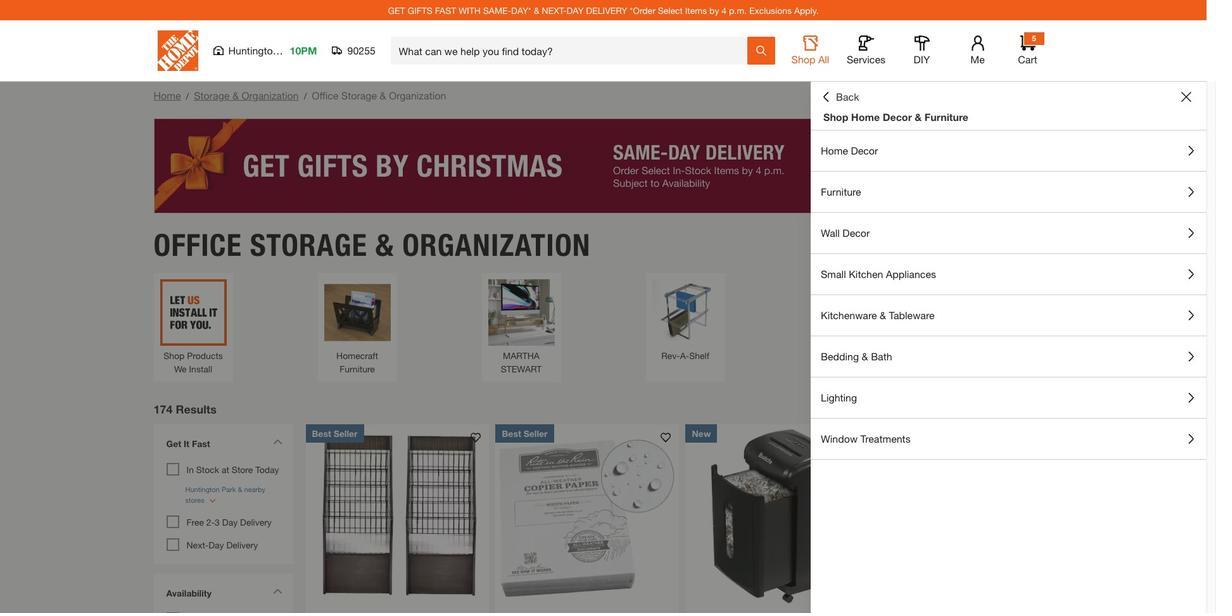 Task type: describe. For each thing, give the bounding box(es) containing it.
wall for wall decor
[[821, 227, 840, 239]]

90255 button
[[332, 44, 376, 57]]

wall decor button
[[811, 213, 1207, 253]]

seller for wooden free standing 6-tier display literature brochure magazine rack in black (2-pack) image
[[334, 428, 358, 439]]

decor for home decor
[[851, 144, 878, 156]]

rev-a-shelf
[[661, 350, 709, 361]]

shop home decor & furniture
[[823, 111, 968, 123]]

drawer close image
[[1181, 92, 1191, 102]]

kitchenware & tableware
[[821, 309, 935, 321]]

the home depot logo image
[[157, 30, 198, 71]]

30 l/7.9 gal. paper shredder cross cut document shredder for credit card/cd/junk mail shredder for office home image
[[686, 424, 869, 608]]

next-
[[542, 5, 567, 16]]

a-
[[680, 350, 689, 361]]

rev a shelf image
[[652, 279, 719, 346]]

by
[[709, 5, 719, 16]]

home link
[[154, 89, 181, 101]]

furniture button
[[811, 172, 1207, 212]]

0 vertical spatial decor
[[883, 111, 912, 123]]

shop products we install
[[164, 350, 223, 374]]

all-weather 8-1/2 in. x 11 in. 20 lbs. bulk copier paper, white (500-sheet pack) image
[[496, 424, 679, 608]]

with
[[459, 5, 481, 16]]

small kitchen appliances
[[821, 268, 936, 280]]

cx8 crosscut shredder image
[[876, 424, 1059, 608]]

wall mounted
[[822, 350, 877, 361]]

5
[[1032, 34, 1036, 43]]

we
[[174, 363, 187, 374]]

seller for all-weather 8-1/2 in. x 11 in. 20 lbs. bulk copier paper, white (500-sheet pack) image
[[524, 428, 548, 439]]

gifts
[[408, 5, 433, 16]]

bedding & bath button
[[811, 336, 1207, 377]]

home / storage & organization / office storage & organization
[[154, 89, 446, 101]]

90255
[[347, 44, 376, 56]]

bedding
[[821, 350, 859, 362]]

office supplies image
[[980, 279, 1047, 346]]

1 / from the left
[[186, 91, 189, 101]]

homecraft
[[336, 350, 378, 361]]

3
[[215, 517, 220, 527]]

2-
[[206, 517, 215, 527]]

get
[[388, 5, 405, 16]]

bath
[[871, 350, 892, 362]]

results
[[176, 402, 217, 416]]

stewart
[[501, 363, 542, 374]]

storage & organization link
[[194, 89, 299, 101]]

shop products we install link
[[160, 279, 226, 375]]

services button
[[846, 35, 886, 66]]

cart 5
[[1018, 34, 1037, 65]]

diy button
[[902, 35, 942, 66]]

shop for shop home decor & furniture
[[823, 111, 848, 123]]

get
[[166, 438, 181, 449]]

home for home / storage & organization / office storage & organization
[[154, 89, 181, 101]]

day*
[[511, 5, 531, 16]]

fast
[[192, 438, 210, 449]]

martha stewart
[[501, 350, 542, 374]]

small kitchen appliances button
[[811, 254, 1207, 295]]

wall for wall mounted
[[822, 350, 839, 361]]

174
[[154, 402, 173, 416]]

in stock at store today link
[[187, 464, 279, 475]]

wall mounted image
[[816, 279, 883, 346]]

furniture inside homecraft furniture
[[340, 363, 375, 374]]

best for all-weather 8-1/2 in. x 11 in. 20 lbs. bulk copier paper, white (500-sheet pack) image
[[502, 428, 521, 439]]

window treatments
[[821, 433, 911, 445]]

& inside bedding & bath button
[[862, 350, 868, 362]]

best seller for wooden free standing 6-tier display literature brochure magazine rack in black (2-pack) image
[[312, 428, 358, 439]]

decor for wall decor
[[843, 227, 870, 239]]

huntington park
[[228, 44, 302, 56]]

shelf
[[689, 350, 709, 361]]

next-day delivery
[[187, 539, 258, 550]]

apply.
[[794, 5, 819, 16]]

wall mounted link
[[816, 279, 883, 362]]

home decor
[[821, 144, 878, 156]]

furniture inside furniture button
[[821, 186, 861, 198]]

kitchenware
[[821, 309, 877, 321]]

1 vertical spatial day
[[209, 539, 224, 550]]

martha stewart link
[[488, 279, 555, 375]]

select
[[658, 5, 683, 16]]

2 / from the left
[[304, 91, 307, 101]]

availability link
[[160, 580, 287, 609]]

office storage & organization
[[154, 226, 591, 263]]

store
[[232, 464, 253, 475]]

p.m.
[[729, 5, 747, 16]]

mounted
[[841, 350, 877, 361]]

back
[[836, 91, 859, 103]]

services
[[847, 53, 885, 65]]

treatments
[[860, 433, 911, 445]]

free 2-3 day delivery link
[[187, 517, 272, 527]]

2 horizontal spatial home
[[851, 111, 880, 123]]

get it fast
[[166, 438, 210, 449]]

4
[[722, 5, 727, 16]]



Task type: vqa. For each thing, say whether or not it's contained in the screenshot.
the topmost (What's this?) link
no



Task type: locate. For each thing, give the bounding box(es) containing it.
homecraft furniture image
[[324, 279, 390, 346]]

0 horizontal spatial shop
[[164, 350, 185, 361]]

1 best from the left
[[312, 428, 331, 439]]

1 horizontal spatial home
[[821, 144, 848, 156]]

0 horizontal spatial best
[[312, 428, 331, 439]]

wall
[[821, 227, 840, 239], [822, 350, 839, 361]]

shop for shop products we install
[[164, 350, 185, 361]]

1 vertical spatial delivery
[[226, 539, 258, 550]]

storage
[[194, 89, 230, 101], [341, 89, 377, 101], [250, 226, 367, 263]]

0 vertical spatial wall
[[821, 227, 840, 239]]

1 horizontal spatial /
[[304, 91, 307, 101]]

1 horizontal spatial office
[[312, 89, 338, 101]]

decor
[[883, 111, 912, 123], [851, 144, 878, 156], [843, 227, 870, 239]]

feedback link image
[[1199, 214, 1216, 282]]

2 vertical spatial shop
[[164, 350, 185, 361]]

shop products we install image
[[160, 279, 226, 346]]

install
[[189, 363, 212, 374]]

shop
[[791, 53, 815, 65], [823, 111, 848, 123], [164, 350, 185, 361]]

items
[[685, 5, 707, 16]]

window treatments button
[[811, 419, 1207, 459]]

tableware
[[889, 309, 935, 321]]

0 horizontal spatial office
[[154, 226, 242, 263]]

organization
[[242, 89, 299, 101], [389, 89, 446, 101], [402, 226, 591, 263]]

martha stewart image
[[488, 279, 555, 346]]

0 horizontal spatial /
[[186, 91, 189, 101]]

appliances
[[886, 268, 936, 280]]

wall inside button
[[821, 227, 840, 239]]

2 best seller from the left
[[502, 428, 548, 439]]

today
[[255, 464, 279, 475]]

lighting button
[[811, 378, 1207, 418]]

get it fast link
[[160, 430, 287, 460]]

*order
[[630, 5, 655, 16]]

delivery
[[240, 517, 272, 527], [226, 539, 258, 550]]

next-
[[187, 539, 209, 550]]

exclusions
[[749, 5, 792, 16]]

best seller for all-weather 8-1/2 in. x 11 in. 20 lbs. bulk copier paper, white (500-sheet pack) image
[[502, 428, 548, 439]]

shop inside shop products we install
[[164, 350, 185, 361]]

free 2-3 day delivery
[[187, 517, 272, 527]]

fast
[[435, 5, 456, 16]]

window
[[821, 433, 858, 445]]

home
[[154, 89, 181, 101], [851, 111, 880, 123], [821, 144, 848, 156]]

menu containing home decor
[[811, 130, 1207, 460]]

/
[[186, 91, 189, 101], [304, 91, 307, 101]]

huntington
[[228, 44, 278, 56]]

wall up small
[[821, 227, 840, 239]]

martha
[[503, 350, 540, 361]]

bedding & bath
[[821, 350, 892, 362]]

menu
[[811, 130, 1207, 460]]

in stock at store today
[[187, 464, 279, 475]]

0 horizontal spatial seller
[[334, 428, 358, 439]]

best for wooden free standing 6-tier display literature brochure magazine rack in black (2-pack) image
[[312, 428, 331, 439]]

me
[[971, 53, 985, 65]]

1 horizontal spatial seller
[[524, 428, 548, 439]]

rev-
[[661, 350, 680, 361]]

0 horizontal spatial furniture
[[340, 363, 375, 374]]

1 vertical spatial shop
[[823, 111, 848, 123]]

0 vertical spatial delivery
[[240, 517, 272, 527]]

get gifts fast with same-day* & next-day delivery *order select items by 4 p.m. exclusions apply.
[[388, 5, 819, 16]]

2 vertical spatial decor
[[843, 227, 870, 239]]

me button
[[957, 35, 998, 66]]

small
[[821, 268, 846, 280]]

furniture up wall decor at right
[[821, 186, 861, 198]]

2 vertical spatial home
[[821, 144, 848, 156]]

home for home decor
[[821, 144, 848, 156]]

What can we help you find today? search field
[[399, 37, 746, 64]]

0 vertical spatial day
[[222, 517, 238, 527]]

0 horizontal spatial best seller
[[312, 428, 358, 439]]

office
[[312, 89, 338, 101], [154, 226, 242, 263]]

day
[[567, 5, 584, 16]]

wall decor
[[821, 227, 870, 239]]

174 results
[[154, 402, 217, 416]]

same-
[[483, 5, 511, 16]]

0 horizontal spatial home
[[154, 89, 181, 101]]

products
[[187, 350, 223, 361]]

homecraft furniture link
[[324, 279, 390, 375]]

home inside home decor button
[[821, 144, 848, 156]]

& inside kitchenware & tableware button
[[880, 309, 886, 321]]

in
[[187, 464, 194, 475]]

/ right 'home' link
[[186, 91, 189, 101]]

2 best from the left
[[502, 428, 521, 439]]

2 horizontal spatial shop
[[823, 111, 848, 123]]

delivery
[[586, 5, 627, 16]]

1 seller from the left
[[334, 428, 358, 439]]

home down back
[[851, 111, 880, 123]]

day right 3
[[222, 517, 238, 527]]

furniture
[[925, 111, 968, 123], [821, 186, 861, 198], [340, 363, 375, 374]]

1 vertical spatial wall
[[822, 350, 839, 361]]

day down 3
[[209, 539, 224, 550]]

shop up we
[[164, 350, 185, 361]]

wall left mounted
[[822, 350, 839, 361]]

diy
[[914, 53, 930, 65]]

best
[[312, 428, 331, 439], [502, 428, 521, 439]]

1 vertical spatial furniture
[[821, 186, 861, 198]]

back button
[[821, 91, 859, 103]]

10pm
[[290, 44, 317, 56]]

it
[[184, 438, 189, 449]]

all
[[818, 53, 829, 65]]

delivery right 3
[[240, 517, 272, 527]]

0 vertical spatial shop
[[791, 53, 815, 65]]

shop inside button
[[791, 53, 815, 65]]

1 horizontal spatial best seller
[[502, 428, 548, 439]]

0 vertical spatial office
[[312, 89, 338, 101]]

next-day delivery link
[[187, 539, 258, 550]]

1 vertical spatial home
[[851, 111, 880, 123]]

shop left all
[[791, 53, 815, 65]]

wooden free standing 6-tier display literature brochure magazine rack in black (2-pack) image
[[306, 424, 489, 608]]

1 vertical spatial decor
[[851, 144, 878, 156]]

free
[[187, 517, 204, 527]]

seller
[[334, 428, 358, 439], [524, 428, 548, 439]]

1 vertical spatial office
[[154, 226, 242, 263]]

shop all button
[[790, 35, 831, 66]]

best seller
[[312, 428, 358, 439], [502, 428, 548, 439]]

kitchenware & tableware button
[[811, 295, 1207, 336]]

/ down 10pm
[[304, 91, 307, 101]]

1 horizontal spatial shop
[[791, 53, 815, 65]]

home down the home depot logo
[[154, 89, 181, 101]]

0 vertical spatial home
[[154, 89, 181, 101]]

at
[[222, 464, 229, 475]]

2 vertical spatial furniture
[[340, 363, 375, 374]]

homecraft furniture
[[336, 350, 378, 374]]

stock
[[196, 464, 219, 475]]

shop for shop all
[[791, 53, 815, 65]]

shop down back "button" at the right top
[[823, 111, 848, 123]]

furniture down diy
[[925, 111, 968, 123]]

rev-a-shelf link
[[652, 279, 719, 362]]

sponsored banner image
[[154, 118, 1053, 213]]

lighting
[[821, 391, 857, 403]]

shop all
[[791, 53, 829, 65]]

park
[[281, 44, 302, 56]]

0 vertical spatial furniture
[[925, 111, 968, 123]]

1 best seller from the left
[[312, 428, 358, 439]]

2 seller from the left
[[524, 428, 548, 439]]

delivery down free 2-3 day delivery link
[[226, 539, 258, 550]]

1 horizontal spatial furniture
[[821, 186, 861, 198]]

2 horizontal spatial furniture
[[925, 111, 968, 123]]

1 horizontal spatial best
[[502, 428, 521, 439]]

furniture down homecraft on the bottom left
[[340, 363, 375, 374]]

day
[[222, 517, 238, 527], [209, 539, 224, 550]]

home down back "button" at the right top
[[821, 144, 848, 156]]

kitchen
[[849, 268, 883, 280]]



